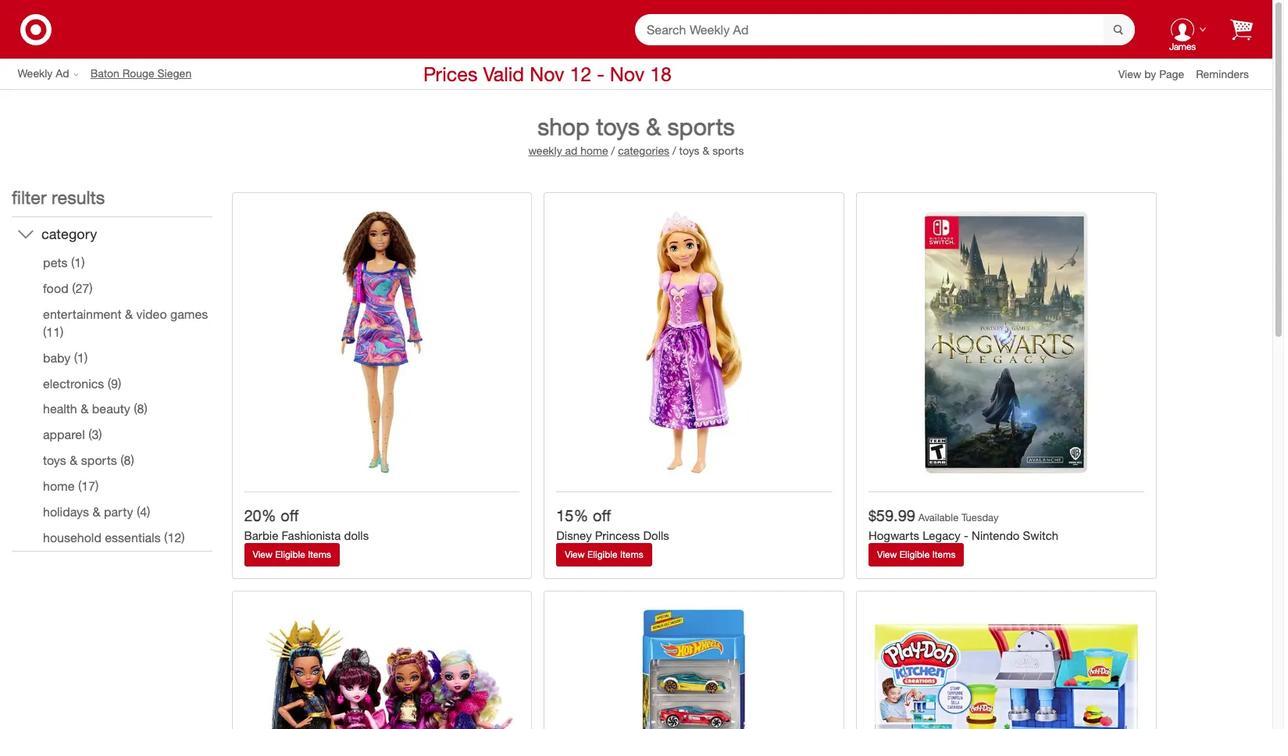 Task type: locate. For each thing, give the bounding box(es) containing it.
(1)
[[71, 255, 85, 271], [74, 350, 88, 366]]

chevron right image
[[18, 226, 34, 242]]

$59.99 available tuesday hogwarts legacy - nintendo switch view eligible items
[[869, 506, 1059, 560]]

weekly ad
[[18, 67, 69, 80]]

home right the "ad"
[[581, 144, 608, 157]]

filter results
[[12, 186, 105, 208]]

eligible for 15% off
[[588, 549, 618, 560]]

-
[[597, 61, 605, 86], [964, 528, 969, 543]]

princess
[[595, 528, 640, 543]]

1 horizontal spatial eligible
[[588, 549, 618, 560]]

2 vertical spatial toys
[[43, 453, 66, 468]]

holidays
[[43, 504, 89, 519]]

disney princess dolls image
[[557, 204, 832, 480]]

siegen
[[158, 67, 192, 80]]

weekly
[[529, 144, 562, 157]]

& left "party"
[[93, 504, 100, 519]]

off inside 15% off disney princess dolls view eligible items
[[593, 506, 611, 525]]

items down fashionista
[[308, 549, 331, 560]]

1 horizontal spatial /
[[673, 144, 676, 157]]

james link
[[1159, 4, 1207, 54]]

0 vertical spatial (1)
[[71, 255, 85, 271]]

eligible
[[275, 549, 305, 560], [588, 549, 618, 560], [900, 549, 930, 560]]

view by page link
[[1119, 67, 1196, 80]]

sports
[[668, 112, 735, 141], [713, 144, 744, 157], [81, 453, 117, 468]]

shop
[[538, 112, 590, 141]]

(1) for baby (1)
[[74, 350, 88, 366]]

1 vertical spatial home
[[43, 478, 75, 494]]

select car toys image
[[557, 603, 832, 729]]

james
[[1170, 41, 1196, 53]]

household
[[43, 530, 101, 545]]

- down tuesday
[[964, 528, 969, 543]]

off
[[281, 506, 299, 525], [593, 506, 611, 525]]

view your cart on target.com image
[[1231, 18, 1253, 40]]

view down "barbie"
[[253, 549, 273, 560]]

items inside $59.99 available tuesday hogwarts legacy - nintendo switch view eligible items
[[933, 549, 956, 560]]

1 horizontal spatial home
[[581, 144, 608, 157]]

0 horizontal spatial nov
[[530, 61, 565, 86]]

food
[[43, 281, 69, 296]]

form
[[635, 14, 1135, 46]]

(1) right pets
[[71, 255, 85, 271]]

filter
[[12, 186, 47, 208]]

3 eligible from the left
[[900, 549, 930, 560]]

&
[[646, 112, 661, 141], [703, 144, 710, 157], [125, 306, 133, 322], [81, 401, 89, 417], [70, 453, 78, 468], [93, 504, 100, 519]]

1 off from the left
[[281, 506, 299, 525]]

view down disney
[[565, 549, 585, 560]]

2 eligible from the left
[[588, 549, 618, 560]]

& inside entertainment & video games (11)
[[125, 306, 133, 322]]

nov left 18
[[610, 61, 645, 86]]

1 / from the left
[[611, 144, 615, 157]]

items down princess
[[620, 549, 644, 560]]

0 vertical spatial -
[[597, 61, 605, 86]]

legacy
[[923, 528, 961, 543]]

(1) right baby
[[74, 350, 88, 366]]

weekly ad link
[[18, 66, 90, 82]]

baton
[[90, 67, 119, 80]]

& for health & beauty (8)
[[81, 401, 89, 417]]

prices
[[424, 61, 478, 86]]

(11)
[[43, 324, 64, 340]]

1 vertical spatial (8)
[[120, 453, 134, 468]]

2 off from the left
[[593, 506, 611, 525]]

eligible inside $59.99 available tuesday hogwarts legacy - nintendo switch view eligible items
[[900, 549, 930, 560]]

nintendo
[[972, 528, 1020, 543]]

& down the apparel (3) at the bottom of page
[[70, 453, 78, 468]]

0 vertical spatial (8)
[[134, 401, 148, 417]]

baby
[[43, 350, 71, 366]]

entertainment
[[43, 306, 121, 322]]

1 horizontal spatial -
[[964, 528, 969, 543]]

items
[[308, 549, 331, 560], [620, 549, 644, 560], [933, 549, 956, 560]]

ad
[[56, 67, 69, 80]]

eligible down fashionista
[[275, 549, 305, 560]]

rouge
[[123, 67, 154, 80]]

& for toys & sports (8)
[[70, 453, 78, 468]]

ad
[[565, 144, 578, 157]]

toys up categories
[[596, 112, 640, 141]]

view left by
[[1119, 67, 1142, 80]]

2 horizontal spatial eligible
[[900, 549, 930, 560]]

by
[[1145, 67, 1157, 80]]

18
[[650, 61, 672, 86]]

home
[[581, 144, 608, 157], [43, 478, 75, 494]]

available
[[919, 511, 959, 524]]

- right 12
[[597, 61, 605, 86]]

nov left 12
[[530, 61, 565, 86]]

category
[[41, 225, 97, 242]]

off up princess
[[593, 506, 611, 525]]

1 vertical spatial sports
[[713, 144, 744, 157]]

0 horizontal spatial off
[[281, 506, 299, 525]]

2 items from the left
[[620, 549, 644, 560]]

health & beauty (8)
[[43, 401, 148, 417]]

& left video
[[125, 306, 133, 322]]

0 vertical spatial home
[[581, 144, 608, 157]]

weekly
[[18, 67, 53, 80]]

2 horizontal spatial toys
[[679, 144, 700, 157]]

(8) up "party"
[[120, 453, 134, 468]]

apparel
[[43, 427, 85, 443]]

$59.99
[[869, 506, 916, 525]]

off right 20%
[[281, 506, 299, 525]]

1 vertical spatial -
[[964, 528, 969, 543]]

1 items from the left
[[308, 549, 331, 560]]

0 vertical spatial toys
[[596, 112, 640, 141]]

home (17)
[[43, 478, 99, 494]]

eligible inside 15% off disney princess dolls view eligible items
[[588, 549, 618, 560]]

page
[[1160, 67, 1185, 80]]

eligible inside the 20% off barbie fashionista dolls view eligible items
[[275, 549, 305, 560]]

2 / from the left
[[673, 144, 676, 157]]

& right health
[[81, 401, 89, 417]]

(8) right beauty
[[134, 401, 148, 417]]

0 horizontal spatial /
[[611, 144, 615, 157]]

fashionista
[[282, 528, 341, 543]]

reminders
[[1196, 67, 1249, 80]]

items down legacy
[[933, 549, 956, 560]]

0 horizontal spatial eligible
[[275, 549, 305, 560]]

toys
[[596, 112, 640, 141], [679, 144, 700, 157], [43, 453, 66, 468]]

2 vertical spatial sports
[[81, 453, 117, 468]]

(8)
[[134, 401, 148, 417], [120, 453, 134, 468]]

food (27)
[[43, 281, 93, 296]]

disney princess dolls link
[[557, 528, 832, 543]]

baton rouge siegen
[[90, 67, 192, 80]]

off inside the 20% off barbie fashionista dolls view eligible items
[[281, 506, 299, 525]]

15% off disney princess dolls view eligible items
[[557, 506, 669, 560]]

& up categories
[[646, 112, 661, 141]]

reminders link
[[1196, 66, 1261, 82]]

view inside the 20% off barbie fashionista dolls view eligible items
[[253, 549, 273, 560]]

hogwarts legacy - nintendo switch link
[[869, 528, 1144, 543]]

items inside 15% off disney princess dolls view eligible items
[[620, 549, 644, 560]]

eligible down princess
[[588, 549, 618, 560]]

holidays & party (4)
[[43, 504, 150, 519]]

items for 15% off
[[620, 549, 644, 560]]

(4)
[[137, 504, 150, 519]]

1 vertical spatial (1)
[[74, 350, 88, 366]]

(8) for health & beauty (8)
[[134, 401, 148, 417]]

2 nov from the left
[[610, 61, 645, 86]]

2 horizontal spatial items
[[933, 549, 956, 560]]

3 items from the left
[[933, 549, 956, 560]]

12
[[570, 61, 592, 86]]

0 horizontal spatial toys
[[43, 453, 66, 468]]

nov
[[530, 61, 565, 86], [610, 61, 645, 86]]

1 vertical spatial toys
[[679, 144, 700, 157]]

view down hogwarts
[[877, 549, 897, 560]]

beauty
[[92, 401, 130, 417]]

baton rouge siegen link
[[90, 66, 203, 82]]

toys right categories
[[679, 144, 700, 157]]

0 horizontal spatial items
[[308, 549, 331, 560]]

view
[[1119, 67, 1142, 80], [253, 549, 273, 560], [565, 549, 585, 560], [877, 549, 897, 560]]

/ right categories
[[673, 144, 676, 157]]

pets
[[43, 255, 68, 271]]

1 horizontal spatial off
[[593, 506, 611, 525]]

1 eligible from the left
[[275, 549, 305, 560]]

items inside the 20% off barbie fashionista dolls view eligible items
[[308, 549, 331, 560]]

barbie fashionista dolls image
[[244, 204, 520, 480]]

dolls
[[344, 528, 369, 543]]

home up holidays on the left bottom
[[43, 478, 75, 494]]

1 horizontal spatial nov
[[610, 61, 645, 86]]

eligible down hogwarts
[[900, 549, 930, 560]]

1 horizontal spatial items
[[620, 549, 644, 560]]

toys down apparel
[[43, 453, 66, 468]]

shop toys & sports weekly ad home / categories / toys & sports
[[529, 112, 744, 157]]

/
[[611, 144, 615, 157], [673, 144, 676, 157]]

0 horizontal spatial -
[[597, 61, 605, 86]]

baby (1)
[[43, 350, 88, 366]]

/ left categories link
[[611, 144, 615, 157]]



Task type: describe. For each thing, give the bounding box(es) containing it.
toys & sports (8)
[[43, 453, 134, 468]]

select compounds image
[[869, 603, 1144, 729]]

monster high monster ball dolls image
[[244, 603, 520, 729]]

1 nov from the left
[[530, 61, 565, 86]]

games
[[170, 306, 208, 322]]

categories
[[618, 144, 670, 157]]

(17)
[[78, 478, 99, 494]]

health
[[43, 401, 77, 417]]

disney
[[557, 528, 592, 543]]

household essentials (12)
[[43, 530, 185, 545]]

category button
[[12, 217, 212, 250]]

barbie
[[244, 528, 279, 543]]

(1) for pets (1)
[[71, 255, 85, 271]]

eligible for 20% off
[[275, 549, 305, 560]]

& for entertainment & video games (11)
[[125, 306, 133, 322]]

(3)
[[88, 427, 102, 443]]

valid
[[483, 61, 524, 86]]

home inside the shop toys & sports weekly ad home / categories / toys & sports
[[581, 144, 608, 157]]

items for 20% off
[[308, 549, 331, 560]]

prices valid nov 12 - nov 18
[[424, 61, 672, 86]]

apparel (3)
[[43, 427, 102, 443]]

view by page
[[1119, 67, 1185, 80]]

- inside $59.99 available tuesday hogwarts legacy - nintendo switch view eligible items
[[964, 528, 969, 543]]

(9)
[[108, 376, 121, 391]]

essentials
[[105, 530, 161, 545]]

pets (1)
[[43, 255, 85, 271]]

view inside $59.99 available tuesday hogwarts legacy - nintendo switch view eligible items
[[877, 549, 897, 560]]

0 vertical spatial sports
[[668, 112, 735, 141]]

20%
[[244, 506, 276, 525]]

party
[[104, 504, 133, 519]]

entertainment & video games (11)
[[43, 306, 208, 340]]

hogwarts legacy - nintendo switch image
[[869, 204, 1144, 480]]

(12)
[[164, 530, 185, 545]]

(8) for toys & sports (8)
[[120, 453, 134, 468]]

categories link
[[618, 144, 670, 157]]

off for 15% off
[[593, 506, 611, 525]]

off for 20% off
[[281, 506, 299, 525]]

dolls
[[643, 528, 669, 543]]

weekly ad home link
[[529, 144, 608, 157]]

15%
[[557, 506, 589, 525]]

& for holidays & party (4)
[[93, 504, 100, 519]]

20% off barbie fashionista dolls view eligible items
[[244, 506, 369, 560]]

Search Weekly Ad search field
[[635, 14, 1135, 46]]

0 horizontal spatial home
[[43, 478, 75, 494]]

& right categories
[[703, 144, 710, 157]]

results
[[52, 186, 105, 208]]

electronics
[[43, 376, 104, 391]]

view inside 15% off disney princess dolls view eligible items
[[565, 549, 585, 560]]

hogwarts
[[869, 528, 920, 543]]

go to target.com image
[[20, 14, 52, 45]]

tuesday
[[962, 511, 999, 524]]

1 horizontal spatial toys
[[596, 112, 640, 141]]

(27)
[[72, 281, 93, 296]]

switch
[[1023, 528, 1059, 543]]

barbie fashionista dolls link
[[244, 528, 520, 543]]

electronics (9)
[[43, 376, 121, 391]]

video
[[136, 306, 167, 322]]



Task type: vqa. For each thing, say whether or not it's contained in the screenshot.
"05 days to"
no



